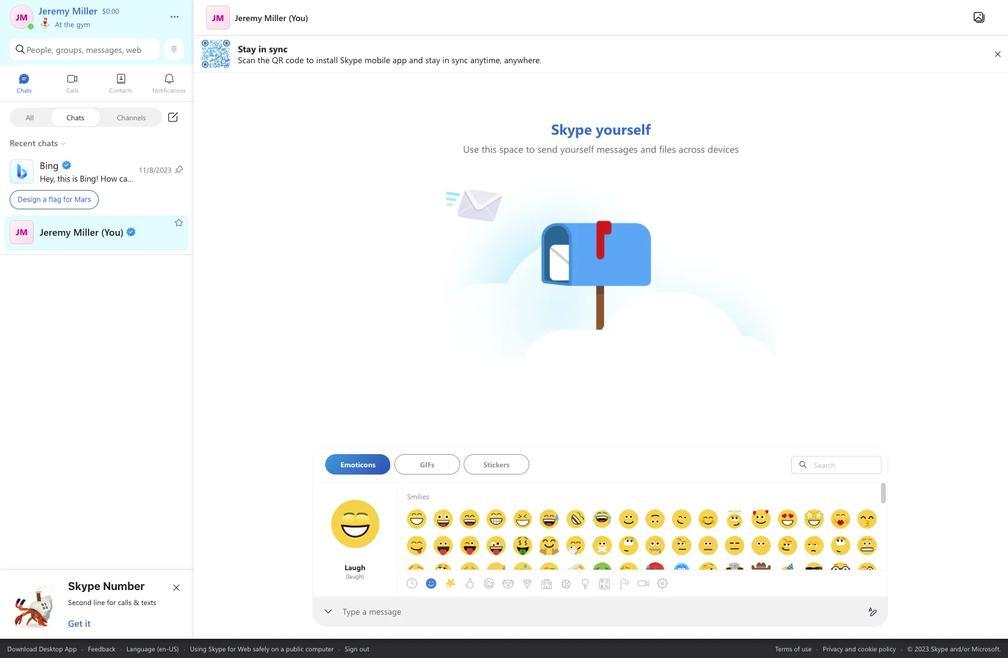 Task type: vqa. For each thing, say whether or not it's contained in the screenshot.
the topmost CANYOUTALK
no



Task type: locate. For each thing, give the bounding box(es) containing it.
1 horizontal spatial for
[[107, 598, 116, 608]]

us)
[[169, 645, 179, 654]]

2 horizontal spatial for
[[228, 645, 236, 654]]

out
[[359, 645, 369, 654]]

terms of use link
[[775, 645, 812, 654]]

web
[[238, 645, 251, 654]]

language
[[127, 645, 155, 654]]

for inside skype number element
[[107, 598, 116, 608]]

gym
[[76, 19, 90, 29]]

tab list
[[0, 68, 193, 101], [325, 455, 770, 479], [402, 554, 672, 614]]

using skype for web safely on a public computer link
[[190, 645, 334, 654]]

(en-
[[157, 645, 169, 654]]

all
[[26, 112, 34, 122]]

i
[[134, 173, 136, 184]]

2 vertical spatial tab list
[[402, 554, 672, 614]]

design
[[17, 195, 41, 204]]

people, groups, messages, web button
[[10, 39, 160, 60]]

for right 'flag'
[[63, 195, 73, 204]]

1 vertical spatial skype
[[208, 645, 226, 654]]

messages,
[[86, 44, 124, 55]]

using skype for web safely on a public computer
[[190, 645, 334, 654]]

safely
[[253, 645, 269, 654]]

download
[[7, 645, 37, 654]]

0 horizontal spatial a
[[43, 195, 47, 204]]

skype right using
[[208, 645, 226, 654]]

policy
[[879, 645, 896, 654]]

feedback
[[88, 645, 115, 654]]

for left web
[[228, 645, 236, 654]]

this
[[57, 173, 70, 184]]

!
[[96, 173, 98, 184]]

second line for calls & texts
[[68, 598, 156, 608]]

mars
[[75, 195, 91, 204]]

chats
[[67, 112, 84, 122]]

today?
[[172, 173, 196, 184]]

1 vertical spatial a
[[362, 606, 367, 618]]

0 vertical spatial a
[[43, 195, 47, 204]]

a
[[43, 195, 47, 204], [362, 606, 367, 618], [281, 645, 284, 654]]

sign out link
[[345, 645, 369, 654]]

type a message
[[343, 606, 401, 618]]

at the gym button
[[39, 17, 158, 29]]

2 vertical spatial for
[[228, 645, 236, 654]]

skype
[[68, 580, 100, 593], [208, 645, 226, 654]]

1 horizontal spatial a
[[281, 645, 284, 654]]

web
[[126, 44, 142, 55]]

0 vertical spatial for
[[63, 195, 73, 204]]

using
[[190, 645, 207, 654]]

1 horizontal spatial skype
[[208, 645, 226, 654]]

a right on
[[281, 645, 284, 654]]

help
[[138, 173, 154, 184]]

language (en-us)
[[127, 645, 179, 654]]

a right type
[[362, 606, 367, 618]]

0 horizontal spatial skype
[[68, 580, 100, 593]]

privacy and cookie policy
[[823, 645, 896, 654]]

2 vertical spatial a
[[281, 645, 284, 654]]

second
[[68, 598, 92, 608]]

skype number
[[68, 580, 145, 593]]

skype up second
[[68, 580, 100, 593]]

feedback link
[[88, 645, 115, 654]]

for
[[63, 195, 73, 204], [107, 598, 116, 608], [228, 645, 236, 654]]

for right line
[[107, 598, 116, 608]]

people, groups, messages, web
[[26, 44, 142, 55]]

you
[[156, 173, 170, 184]]

1 vertical spatial for
[[107, 598, 116, 608]]

at
[[55, 19, 62, 29]]

calls
[[118, 598, 131, 608]]

1 vertical spatial tab list
[[325, 455, 770, 479]]

for for using skype for web safely on a public computer
[[228, 645, 236, 654]]

public
[[286, 645, 304, 654]]

sign
[[345, 645, 358, 654]]

a left 'flag'
[[43, 195, 47, 204]]

Search text field
[[811, 460, 878, 471]]

2 horizontal spatial a
[[362, 606, 367, 618]]

and
[[845, 645, 856, 654]]

&
[[133, 598, 139, 608]]



Task type: describe. For each thing, give the bounding box(es) containing it.
the
[[64, 19, 74, 29]]

get
[[68, 618, 82, 630]]

message
[[369, 606, 401, 618]]

a for message
[[362, 606, 367, 618]]

terms of use
[[775, 645, 812, 654]]

hey, this is bing ! how can i help you today?
[[40, 173, 198, 184]]

people,
[[26, 44, 53, 55]]

number
[[103, 580, 145, 593]]

type
[[343, 606, 360, 618]]

of
[[794, 645, 800, 654]]

flag
[[49, 195, 61, 204]]

computer
[[305, 645, 334, 654]]

hey,
[[40, 173, 55, 184]]

sign out
[[345, 645, 369, 654]]

skype number element
[[10, 580, 184, 630]]

privacy
[[823, 645, 843, 654]]

0 vertical spatial skype
[[68, 580, 100, 593]]

download desktop app
[[7, 645, 77, 654]]

bing
[[80, 173, 96, 184]]

for for second line for calls & texts
[[107, 598, 116, 608]]

download desktop app link
[[7, 645, 77, 654]]

terms
[[775, 645, 792, 654]]

get it
[[68, 618, 91, 630]]

0 vertical spatial tab list
[[0, 68, 193, 101]]

desktop
[[39, 645, 63, 654]]

design a flag for mars
[[17, 195, 91, 204]]

cookie
[[858, 645, 877, 654]]

privacy and cookie policy link
[[823, 645, 896, 654]]

language (en-us) link
[[127, 645, 179, 654]]

can
[[119, 173, 132, 184]]

how
[[100, 173, 117, 184]]

app
[[65, 645, 77, 654]]

a for flag
[[43, 195, 47, 204]]

at the gym
[[53, 19, 90, 29]]

channels
[[117, 112, 146, 122]]

groups,
[[56, 44, 84, 55]]

Type a message text field
[[343, 606, 858, 619]]

on
[[271, 645, 279, 654]]

line
[[94, 598, 105, 608]]

is
[[72, 173, 78, 184]]

it
[[85, 618, 91, 630]]

0 horizontal spatial for
[[63, 195, 73, 204]]

use
[[802, 645, 812, 654]]

texts
[[141, 598, 156, 608]]



